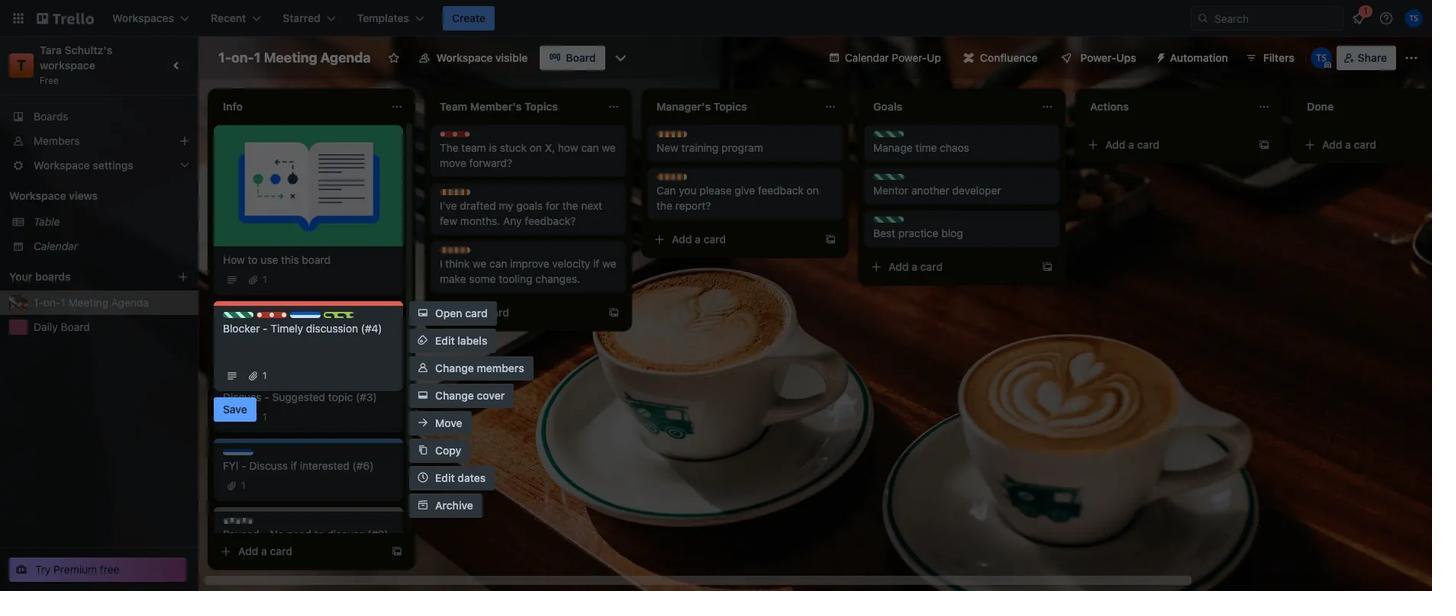 Task type: vqa. For each thing, say whether or not it's contained in the screenshot.
the rightmost Color: Purple, Title: "Design Team" 'Element'
no



Task type: locate. For each thing, give the bounding box(es) containing it.
automation
[[1170, 51, 1228, 64]]

goal inside goal manage time chaos
[[889, 131, 909, 143]]

can right "how"
[[581, 141, 599, 154]]

1 horizontal spatial board
[[566, 51, 596, 64]]

1 horizontal spatial meeting
[[264, 50, 317, 66]]

0 vertical spatial on-
[[231, 50, 254, 66]]

discuss left interested
[[249, 460, 288, 473]]

color: orange, title: "discuss" element up months.
[[440, 189, 490, 201]]

0 horizontal spatial can
[[489, 257, 507, 270]]

- inside discuss discuss - suggested topic (#3)
[[264, 391, 269, 404]]

share
[[1358, 51, 1387, 64]]

agenda up the 'daily board' link
[[111, 296, 149, 309]]

edit left labels
[[435, 334, 455, 347]]

how
[[223, 254, 245, 266]]

to
[[248, 254, 258, 266], [314, 528, 324, 541]]

paused left 'no'
[[223, 528, 259, 541]]

color: bold lime, title: none image
[[324, 312, 354, 318], [324, 312, 354, 318]]

feedback?
[[525, 215, 576, 228]]

calendar
[[845, 51, 889, 64], [34, 240, 78, 253]]

board
[[302, 254, 331, 266]]

1 vertical spatial edit
[[435, 472, 455, 485]]

0 vertical spatial 1-on-1 meeting agenda
[[218, 50, 371, 66]]

mentor
[[874, 184, 909, 197]]

1 horizontal spatial calendar
[[845, 51, 889, 64]]

0 horizontal spatial the
[[562, 199, 578, 212]]

1 vertical spatial to
[[314, 528, 324, 541]]

1 horizontal spatial can
[[581, 141, 599, 154]]

discuss left suggested
[[223, 391, 261, 404]]

1- inside the board name text box
[[218, 50, 231, 66]]

tara schultz (taraschultz7) image right open information menu 'image'
[[1405, 9, 1423, 27]]

blocker inside blocker - timely discussion (#4) "link"
[[223, 322, 260, 335]]

1 horizontal spatial on
[[807, 184, 819, 197]]

open card
[[435, 307, 488, 320]]

tara schultz (taraschultz7) image
[[1405, 9, 1423, 27], [1311, 47, 1332, 69]]

to inside paused paused - no need to discuss (#0)
[[314, 528, 324, 541]]

discuss up some
[[455, 247, 490, 259]]

create
[[452, 11, 486, 24]]

agenda left star or unstar board icon
[[321, 50, 371, 66]]

discuss inside discuss i've drafted my goals for the next few months. any feedback?
[[455, 189, 490, 201]]

0 horizontal spatial meeting
[[68, 296, 108, 309]]

0 horizontal spatial 1-
[[34, 296, 43, 309]]

color: red, title: "blocker" element
[[440, 131, 488, 143], [257, 312, 305, 324], [257, 312, 305, 324]]

drafted
[[460, 199, 496, 212]]

0 horizontal spatial calendar
[[34, 240, 78, 253]]

board left customize views image
[[566, 51, 596, 64]]

give
[[735, 184, 755, 197]]

0 vertical spatial can
[[581, 141, 599, 154]]

primary element
[[0, 0, 1432, 37]]

goal best practice blog
[[874, 217, 963, 240]]

discuss inside discuss new training program
[[672, 131, 707, 143]]

can
[[581, 141, 599, 154], [489, 257, 507, 270]]

the inside discuss i've drafted my goals for the next few months. any feedback?
[[562, 199, 578, 212]]

workspace
[[437, 51, 493, 64], [9, 189, 66, 202]]

fyi - discuss if interested (#6) link
[[223, 459, 394, 474]]

1 vertical spatial meeting
[[68, 296, 108, 309]]

- for suggested
[[264, 391, 269, 404]]

we right velocity
[[603, 257, 617, 270]]

1 change from the top
[[435, 362, 474, 375]]

you
[[679, 184, 697, 197]]

cover
[[477, 389, 505, 402]]

on right "feedback"
[[807, 184, 819, 197]]

ups
[[1117, 51, 1137, 64]]

0 vertical spatial agenda
[[321, 50, 371, 66]]

- left 'no'
[[262, 528, 267, 541]]

calendar for calendar power-up
[[845, 51, 889, 64]]

the inside discuss can you please give feedback on the report?
[[657, 199, 673, 212]]

1 vertical spatial on
[[807, 184, 819, 197]]

we right "how"
[[602, 141, 616, 154]]

Search field
[[1209, 7, 1343, 30]]

0 horizontal spatial if
[[291, 460, 297, 473]]

1-on-1 meeting agenda
[[218, 50, 371, 66], [34, 296, 149, 309]]

1 horizontal spatial on-
[[231, 50, 254, 66]]

stuck
[[500, 141, 527, 154]]

0 horizontal spatial agenda
[[111, 296, 149, 309]]

0 vertical spatial on
[[530, 141, 542, 154]]

best
[[874, 227, 896, 240]]

1 horizontal spatial to
[[314, 528, 324, 541]]

1 horizontal spatial if
[[593, 257, 600, 270]]

1 vertical spatial 1-on-1 meeting agenda
[[34, 296, 149, 309]]

board right the daily
[[61, 321, 90, 334]]

color: orange, title: "discuss" element up you
[[657, 131, 707, 143]]

to left use on the left
[[248, 254, 258, 266]]

color: orange, title: "discuss" element
[[657, 131, 707, 143], [657, 174, 707, 186], [440, 189, 490, 201], [440, 247, 490, 259], [223, 381, 273, 392]]

0 horizontal spatial power-
[[892, 51, 927, 64]]

change up move
[[435, 389, 474, 402]]

change inside button
[[435, 362, 474, 375]]

add board image
[[177, 271, 189, 283]]

color: orange, title: "discuss" element for you
[[657, 174, 707, 186]]

color: green, title: "goal" element for best
[[874, 217, 909, 228]]

color: blue, title: "fyi" element
[[290, 312, 321, 324], [290, 312, 321, 324], [223, 450, 254, 461]]

change members
[[435, 362, 524, 375]]

t link
[[9, 53, 34, 78]]

i
[[440, 257, 443, 270]]

Board name text field
[[211, 46, 379, 70]]

edit left dates
[[435, 472, 455, 485]]

discuss up you
[[672, 131, 707, 143]]

discuss up save
[[238, 381, 273, 392]]

change inside button
[[435, 389, 474, 402]]

manage time chaos link
[[874, 140, 1051, 156]]

members
[[34, 134, 80, 147]]

tara schultz (taraschultz7) image right filters
[[1311, 47, 1332, 69]]

1 power- from the left
[[892, 51, 927, 64]]

1 vertical spatial can
[[489, 257, 507, 270]]

new
[[657, 141, 679, 154]]

2 power- from the left
[[1081, 51, 1117, 64]]

color: orange, title: "discuss" element up report? on the top of page
[[657, 174, 707, 186]]

1 horizontal spatial agenda
[[321, 50, 371, 66]]

training
[[682, 141, 719, 154]]

the down can
[[657, 199, 673, 212]]

0 vertical spatial to
[[248, 254, 258, 266]]

0 vertical spatial board
[[566, 51, 596, 64]]

0 horizontal spatial workspace
[[9, 189, 66, 202]]

0 horizontal spatial on
[[530, 141, 542, 154]]

free
[[40, 75, 59, 86]]

edit for edit labels
[[435, 334, 455, 347]]

archive button
[[409, 494, 482, 518]]

share button
[[1337, 46, 1397, 70]]

workspace down create button
[[437, 51, 493, 64]]

if
[[593, 257, 600, 270], [291, 460, 297, 473]]

- left suggested
[[264, 391, 269, 404]]

discuss can you please give feedback on the report?
[[657, 174, 819, 212]]

discuss up report? on the top of page
[[672, 174, 707, 186]]

try
[[35, 564, 51, 576]]

0 horizontal spatial on-
[[43, 296, 61, 309]]

color: orange, title: "discuss" element for drafted
[[440, 189, 490, 201]]

schultz's
[[65, 44, 112, 57]]

to right need
[[314, 528, 324, 541]]

1 edit from the top
[[435, 334, 455, 347]]

if left interested
[[291, 460, 297, 473]]

calendar down table
[[34, 240, 78, 253]]

- down the "save" button at bottom left
[[241, 460, 246, 473]]

1 vertical spatial 1-
[[34, 296, 43, 309]]

- inside fyi fyi - discuss if interested (#6)
[[241, 460, 246, 473]]

on left x,
[[530, 141, 542, 154]]

open information menu image
[[1379, 11, 1394, 26]]

2 edit from the top
[[435, 472, 455, 485]]

i think we can improve velocity if we make some tooling changes. link
[[440, 257, 617, 287]]

paused left need
[[238, 518, 271, 530]]

edit labels
[[435, 334, 487, 347]]

discuss inside discuss i think we can improve velocity if we make some tooling changes.
[[455, 247, 490, 259]]

can inside blocker the team is stuck on x, how can we move forward?
[[581, 141, 599, 154]]

color: orange, title: "discuss" element up make
[[440, 247, 490, 259]]

0 vertical spatial workspace
[[437, 51, 493, 64]]

workspace for workspace views
[[9, 189, 66, 202]]

1 horizontal spatial 1-
[[218, 50, 231, 66]]

card
[[1137, 138, 1160, 151], [1354, 138, 1377, 151], [704, 233, 726, 246], [921, 260, 943, 273], [487, 306, 509, 319], [465, 307, 488, 320], [270, 545, 292, 558]]

sm image
[[1149, 46, 1170, 67]]

1 the from the left
[[562, 199, 578, 212]]

goal for best
[[889, 217, 909, 228]]

0 vertical spatial change
[[435, 362, 474, 375]]

1 horizontal spatial 1-on-1 meeting agenda
[[218, 50, 371, 66]]

goals
[[516, 199, 543, 212]]

1 horizontal spatial workspace
[[437, 51, 493, 64]]

feedback
[[758, 184, 804, 197]]

blocker fyi
[[272, 312, 320, 324], [272, 312, 320, 324]]

discuss i think we can improve velocity if we make some tooling changes.
[[440, 247, 617, 286]]

up
[[927, 51, 941, 64]]

if inside fyi fyi - discuss if interested (#6)
[[291, 460, 297, 473]]

1 horizontal spatial the
[[657, 199, 673, 212]]

- inside paused paused - no need to discuss (#0)
[[262, 528, 267, 541]]

goal inside goal mentor another developer
[[889, 174, 909, 186]]

can up some
[[489, 257, 507, 270]]

discuss inside fyi fyi - discuss if interested (#6)
[[249, 460, 288, 473]]

workspace
[[40, 59, 95, 72]]

0 vertical spatial tara schultz (taraschultz7) image
[[1405, 9, 1423, 27]]

changes.
[[535, 273, 580, 286]]

agenda
[[321, 50, 371, 66], [111, 296, 149, 309]]

0 vertical spatial edit
[[435, 334, 455, 347]]

color: orange, title: "discuss" element up save
[[223, 381, 273, 392]]

blocker - timely discussion (#4) link
[[223, 321, 394, 337]]

calendar for calendar
[[34, 240, 78, 253]]

discuss new training program
[[657, 131, 763, 154]]

1 horizontal spatial power-
[[1081, 51, 1117, 64]]

show menu image
[[1404, 50, 1419, 66]]

copy button
[[409, 439, 471, 463]]

discuss for training
[[672, 131, 707, 143]]

- for no
[[262, 528, 267, 541]]

the right for
[[562, 199, 578, 212]]

0 vertical spatial 1-
[[218, 50, 231, 66]]

0 horizontal spatial 1-on-1 meeting agenda
[[34, 296, 149, 309]]

no
[[270, 528, 284, 541]]

0 horizontal spatial to
[[248, 254, 258, 266]]

color: black, title: "paused" element
[[223, 518, 271, 530]]

workspace inside button
[[437, 51, 493, 64]]

on
[[530, 141, 542, 154], [807, 184, 819, 197]]

discuss inside discuss can you please give feedback on the report?
[[672, 174, 707, 186]]

change down the "edit labels" button
[[435, 362, 474, 375]]

0 vertical spatial if
[[593, 257, 600, 270]]

1 vertical spatial agenda
[[111, 296, 149, 309]]

if right velocity
[[593, 257, 600, 270]]

- left timely
[[263, 322, 268, 335]]

2 change from the top
[[435, 389, 474, 402]]

calendar inside "link"
[[34, 240, 78, 253]]

we inside blocker the team is stuck on x, how can we move forward?
[[602, 141, 616, 154]]

your
[[9, 270, 32, 283]]

1 vertical spatial calendar
[[34, 240, 78, 253]]

1 vertical spatial tara schultz (taraschultz7) image
[[1311, 47, 1332, 69]]

make
[[440, 273, 466, 286]]

team
[[462, 141, 486, 154]]

color: green, title: "goal" element for mentor
[[874, 174, 909, 186]]

free
[[100, 564, 120, 576]]

x,
[[545, 141, 555, 154]]

workspace up table
[[9, 189, 66, 202]]

1 vertical spatial workspace
[[9, 189, 66, 202]]

discuss i've drafted my goals for the next few months. any feedback?
[[440, 189, 602, 228]]

goal inside goal best practice blog
[[889, 217, 909, 228]]

1 vertical spatial board
[[61, 321, 90, 334]]

calendar left the up
[[845, 51, 889, 64]]

1 vertical spatial if
[[291, 460, 297, 473]]

on inside discuss can you please give feedback on the report?
[[807, 184, 819, 197]]

change
[[435, 362, 474, 375], [435, 389, 474, 402]]

2 the from the left
[[657, 199, 673, 212]]

blocker
[[455, 131, 488, 143], [272, 312, 305, 324], [272, 312, 305, 324], [223, 322, 260, 335]]

0 vertical spatial meeting
[[264, 50, 317, 66]]

automation button
[[1149, 46, 1238, 70]]

color: green, title: "goal" element
[[874, 131, 909, 143], [874, 174, 909, 186], [874, 217, 909, 228], [223, 312, 258, 324], [223, 312, 258, 324]]

can you please give feedback on the report? link
[[657, 183, 834, 214]]

edit dates button
[[409, 467, 495, 491]]

discuss up months.
[[455, 189, 490, 201]]

1 vertical spatial change
[[435, 389, 474, 402]]

create from template… image
[[1258, 139, 1271, 151], [825, 234, 837, 246], [608, 307, 620, 319], [391, 546, 403, 558]]

0 vertical spatial calendar
[[845, 51, 889, 64]]

workspace for workspace visible
[[437, 51, 493, 64]]

1-on-1 meeting agenda inside the board name text box
[[218, 50, 371, 66]]

1 horizontal spatial tara schultz (taraschultz7) image
[[1405, 9, 1423, 27]]

(#0)
[[367, 528, 388, 541]]



Task type: describe. For each thing, give the bounding box(es) containing it.
blocker inside blocker the team is stuck on x, how can we move forward?
[[455, 131, 488, 143]]

time
[[916, 141, 937, 154]]

confluence
[[980, 51, 1038, 64]]

report?
[[675, 199, 711, 212]]

think
[[445, 257, 470, 270]]

try premium free button
[[9, 558, 186, 583]]

move button
[[409, 412, 472, 436]]

create button
[[443, 6, 495, 31]]

change cover
[[435, 389, 505, 402]]

calendar power-up
[[845, 51, 941, 64]]

please
[[700, 184, 732, 197]]

power-ups button
[[1050, 46, 1146, 70]]

color: orange, title: "discuss" element for training
[[657, 131, 707, 143]]

we up some
[[473, 257, 487, 270]]

few
[[440, 215, 457, 228]]

1 notification image
[[1350, 9, 1368, 27]]

color: green, title: "goal" element for manage
[[874, 131, 909, 143]]

table link
[[34, 215, 189, 230]]

star or unstar board image
[[388, 52, 400, 64]]

agenda inside the board name text box
[[321, 50, 371, 66]]

change for change cover
[[435, 389, 474, 402]]

edit for edit dates
[[435, 472, 455, 485]]

mentor another developer link
[[874, 183, 1051, 199]]

can
[[657, 184, 676, 197]]

tooling
[[499, 273, 533, 286]]

discuss
[[327, 528, 364, 541]]

discuss discuss - suggested topic (#3)
[[223, 381, 377, 404]]

any
[[503, 215, 522, 228]]

workspace visible
[[437, 51, 528, 64]]

discuss for think
[[455, 247, 490, 259]]

members link
[[0, 129, 199, 153]]

goal for manage
[[889, 131, 909, 143]]

edit dates
[[435, 472, 486, 485]]

power-ups
[[1081, 51, 1137, 64]]

program
[[722, 141, 763, 154]]

discuss for drafted
[[455, 189, 490, 201]]

boards link
[[0, 105, 199, 129]]

practice
[[899, 227, 939, 240]]

card inside open card link
[[465, 307, 488, 320]]

goal mentor another developer
[[874, 174, 1001, 197]]

workspace visible button
[[409, 46, 537, 70]]

visible
[[496, 51, 528, 64]]

1 inside the board name text box
[[254, 50, 261, 66]]

forward?
[[469, 157, 512, 170]]

power- inside button
[[1081, 51, 1117, 64]]

filters button
[[1241, 46, 1299, 70]]

discuss for -
[[238, 381, 273, 392]]

for
[[546, 199, 560, 212]]

(#3)
[[356, 391, 377, 404]]

change cover button
[[409, 384, 514, 409]]

improve
[[510, 257, 550, 270]]

blocker - timely discussion (#4)
[[223, 322, 382, 335]]

move
[[440, 157, 466, 170]]

- inside "link"
[[263, 322, 268, 335]]

my
[[499, 199, 514, 212]]

meeting inside the board name text box
[[264, 50, 317, 66]]

how to use this board
[[223, 254, 331, 266]]

archive
[[435, 499, 473, 512]]

the team is stuck on x, how can we move forward? link
[[440, 140, 617, 171]]

calendar link
[[34, 239, 189, 254]]

edit card image
[[383, 308, 396, 321]]

0 horizontal spatial board
[[61, 321, 90, 334]]

goal for mentor
[[889, 174, 909, 186]]

1-on-1 meeting agenda inside 1-on-1 meeting agenda link
[[34, 296, 149, 309]]

labels
[[458, 334, 487, 347]]

(#6)
[[352, 460, 374, 473]]

if inside discuss i think we can improve velocity if we make some tooling changes.
[[593, 257, 600, 270]]

Blocker - Timely discussion (#4) text field
[[223, 321, 394, 364]]

how
[[558, 141, 578, 154]]

paused - no need to discuss (#0) link
[[223, 528, 394, 543]]

can inside discuss i think we can improve velocity if we make some tooling changes.
[[489, 257, 507, 270]]

discussion
[[306, 322, 358, 335]]

views
[[69, 189, 98, 202]]

to inside 'link'
[[248, 254, 258, 266]]

0 horizontal spatial tara schultz (taraschultz7) image
[[1311, 47, 1332, 69]]

search image
[[1197, 12, 1209, 24]]

use
[[261, 254, 278, 266]]

need
[[287, 528, 311, 541]]

calendar power-up link
[[819, 46, 950, 70]]

1-on-1 meeting agenda link
[[34, 296, 189, 311]]

timely
[[271, 322, 303, 335]]

interested
[[300, 460, 350, 473]]

t
[[17, 57, 26, 74]]

discuss for you
[[672, 174, 707, 186]]

members
[[477, 362, 524, 375]]

manage
[[874, 141, 913, 154]]

boards
[[35, 270, 71, 283]]

boards
[[34, 110, 68, 123]]

goal manage time chaos
[[874, 131, 970, 154]]

daily board
[[34, 321, 90, 334]]

1 vertical spatial on-
[[43, 296, 61, 309]]

move
[[435, 417, 462, 430]]

- for discuss
[[241, 460, 246, 473]]

tara schultz (taraschultz7) image inside primary element
[[1405, 9, 1423, 27]]

i've
[[440, 199, 457, 212]]

on- inside the board name text box
[[231, 50, 254, 66]]

change members button
[[409, 357, 533, 381]]

chaos
[[940, 141, 970, 154]]

suggested
[[272, 391, 325, 404]]

color: orange, title: "discuss" element for think
[[440, 247, 490, 259]]

how to use this board link
[[223, 253, 394, 268]]

change for change members
[[435, 362, 474, 375]]

daily board link
[[34, 320, 189, 335]]

filters
[[1264, 51, 1295, 64]]

the
[[440, 141, 459, 154]]

try premium free
[[35, 564, 120, 576]]

on inside blocker the team is stuck on x, how can we move forward?
[[530, 141, 542, 154]]

customize views image
[[613, 50, 628, 66]]

workspace views
[[9, 189, 98, 202]]

some
[[469, 273, 496, 286]]

months.
[[460, 215, 500, 228]]

this
[[281, 254, 299, 266]]

your boards with 2 items element
[[9, 268, 154, 286]]

velocity
[[552, 257, 591, 270]]

create from template… image
[[1042, 261, 1054, 273]]



